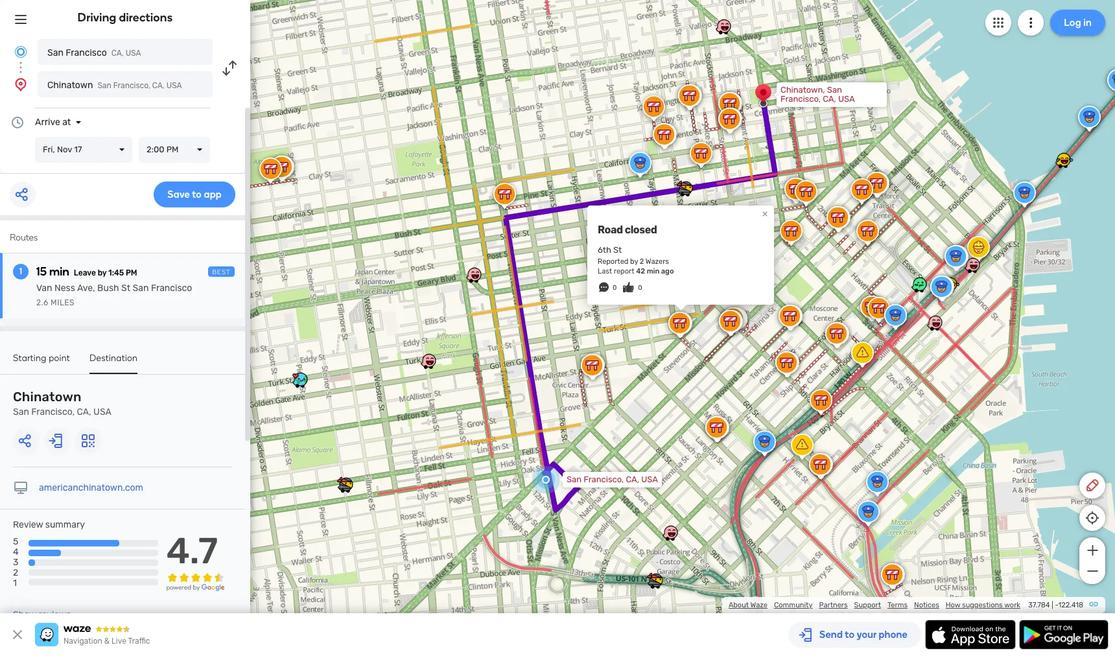 Task type: describe. For each thing, give the bounding box(es) containing it.
terms link
[[888, 601, 908, 610]]

miles
[[51, 298, 75, 307]]

37.784
[[1029, 601, 1050, 610]]

x image
[[10, 627, 25, 643]]

reviews
[[39, 610, 71, 621]]

report
[[614, 267, 635, 276]]

about waze community partners support terms notices how suggestions work
[[729, 601, 1021, 610]]

notices link
[[914, 601, 940, 610]]

usa inside the 'chinatown, san francisco, ca, usa'
[[838, 94, 855, 104]]

best
[[212, 269, 231, 276]]

by for min
[[98, 269, 107, 278]]

show reviews
[[13, 610, 71, 621]]

st inside van ness ave, bush st san francisco 2.6 miles
[[121, 283, 130, 294]]

2:00
[[147, 145, 164, 154]]

1 horizontal spatial 1
[[19, 266, 22, 277]]

0 vertical spatial chinatown
[[47, 80, 93, 91]]

2 inside "5 4 3 2 1"
[[13, 568, 18, 579]]

ca, inside the 'chinatown, san francisco, ca, usa'
[[823, 94, 836, 104]]

road
[[598, 224, 623, 236]]

starting point button
[[13, 353, 70, 373]]

arrive
[[35, 117, 60, 128]]

starting
[[13, 353, 46, 364]]

ave,
[[77, 283, 95, 294]]

live
[[112, 637, 126, 646]]

how
[[946, 601, 961, 610]]

link image
[[1089, 599, 1099, 610]]

show
[[13, 610, 36, 621]]

work
[[1005, 601, 1021, 610]]

nov
[[57, 145, 72, 154]]

road closed
[[598, 224, 657, 236]]

usa inside san francisco ca, usa
[[126, 49, 141, 58]]

fri,
[[43, 145, 55, 154]]

van ness ave, bush st san francisco 2.6 miles
[[36, 283, 192, 307]]

5 4 3 2 1
[[13, 536, 19, 589]]

about
[[729, 601, 749, 610]]

ness
[[54, 283, 75, 294]]

current location image
[[13, 44, 29, 60]]

chinatown,
[[781, 85, 825, 95]]

122.418
[[1059, 601, 1084, 610]]

wazers
[[646, 257, 669, 266]]

fri, nov 17 list box
[[35, 137, 132, 163]]

2 inside 6th st reported by 2 wazers last report 42 min ago
[[640, 257, 644, 266]]

-
[[1056, 601, 1059, 610]]

suggestions
[[962, 601, 1003, 610]]

pm inside 15 min leave by 1:45 pm
[[126, 269, 137, 278]]

destination button
[[90, 353, 138, 374]]

how suggestions work link
[[946, 601, 1021, 610]]

reported
[[598, 257, 629, 266]]

driving directions
[[78, 10, 173, 25]]

1 × link from the top
[[759, 207, 771, 220]]

6th
[[598, 245, 611, 255]]

community
[[774, 601, 813, 610]]

san inside van ness ave, bush st san francisco 2.6 miles
[[133, 283, 149, 294]]

1:45
[[108, 269, 124, 278]]

ca, inside san francisco ca, usa
[[111, 49, 124, 58]]

francisco, inside the 'chinatown, san francisco, ca, usa'
[[781, 94, 821, 104]]

review summary
[[13, 519, 85, 531]]

community link
[[774, 601, 813, 610]]

leave
[[74, 269, 96, 278]]

partners link
[[819, 601, 848, 610]]

location image
[[13, 77, 29, 92]]

review
[[13, 519, 43, 531]]

traffic
[[128, 637, 150, 646]]

closed
[[625, 224, 657, 236]]

about waze link
[[729, 601, 768, 610]]

partners
[[819, 601, 848, 610]]

42
[[636, 267, 645, 276]]

1 × from the top
[[762, 207, 768, 220]]



Task type: vqa. For each thing, say whether or not it's contained in the screenshot.
2 in the 5 4 3 2 1
yes



Task type: locate. For each thing, give the bounding box(es) containing it.
1 horizontal spatial st
[[614, 245, 622, 255]]

min
[[49, 265, 69, 279], [647, 267, 660, 276]]

st up reported
[[614, 245, 622, 255]]

at
[[62, 117, 71, 128]]

17
[[74, 145, 82, 154]]

pencil image
[[1085, 478, 1101, 494]]

1 vertical spatial st
[[121, 283, 130, 294]]

1 vertical spatial chinatown
[[13, 389, 82, 405]]

4.7
[[166, 530, 218, 573]]

driving
[[78, 10, 116, 25]]

pm right 2:00
[[166, 145, 179, 154]]

|
[[1052, 601, 1054, 610]]

chinatown san francisco, ca, usa
[[47, 80, 182, 91], [13, 389, 111, 418]]

2 down the 4
[[13, 568, 18, 579]]

support link
[[855, 601, 881, 610]]

1 vertical spatial × link
[[759, 305, 771, 318]]

2 up 42
[[640, 257, 644, 266]]

2 0 from the left
[[638, 284, 643, 292]]

starting point
[[13, 353, 70, 364]]

point
[[49, 353, 70, 364]]

computer image
[[13, 481, 29, 496]]

navigation & live traffic
[[64, 637, 150, 646]]

× link
[[759, 207, 771, 220], [759, 305, 771, 318]]

pm
[[166, 145, 179, 154], [126, 269, 137, 278]]

0 horizontal spatial 2
[[13, 568, 18, 579]]

0 vertical spatial 1
[[19, 266, 22, 277]]

1 vertical spatial ×
[[762, 305, 768, 318]]

1 down 3
[[13, 578, 17, 589]]

1 vertical spatial chinatown san francisco, ca, usa
[[13, 389, 111, 418]]

francisco,
[[113, 81, 150, 90], [781, 94, 821, 104], [31, 407, 75, 418], [584, 475, 624, 484]]

zoom in image
[[1085, 543, 1101, 558]]

chinatown inside chinatown san francisco, ca, usa
[[13, 389, 82, 405]]

0 vertical spatial by
[[630, 257, 638, 266]]

san
[[47, 47, 64, 58], [98, 81, 111, 90], [827, 85, 842, 95], [133, 283, 149, 294], [13, 407, 29, 418], [567, 475, 582, 484]]

by up 42
[[630, 257, 638, 266]]

1 left 15
[[19, 266, 22, 277]]

1 vertical spatial 2
[[13, 568, 18, 579]]

chinatown san francisco, ca, usa down san francisco ca, usa
[[47, 80, 182, 91]]

0 vertical spatial pm
[[166, 145, 179, 154]]

min down wazers
[[647, 267, 660, 276]]

1 horizontal spatial min
[[647, 267, 660, 276]]

waze
[[751, 601, 768, 610]]

by
[[630, 257, 638, 266], [98, 269, 107, 278]]

&
[[104, 637, 110, 646]]

by inside 15 min leave by 1:45 pm
[[98, 269, 107, 278]]

arrive at
[[35, 117, 71, 128]]

0 horizontal spatial 0
[[613, 284, 617, 292]]

2 × from the top
[[762, 305, 768, 318]]

routes
[[10, 232, 38, 243]]

0 horizontal spatial francisco
[[66, 47, 107, 58]]

chinatown
[[47, 80, 93, 91], [13, 389, 82, 405]]

1 horizontal spatial by
[[630, 257, 638, 266]]

6th st reported by 2 wazers last report 42 min ago
[[598, 245, 674, 276]]

notices
[[914, 601, 940, 610]]

0 vertical spatial st
[[614, 245, 622, 255]]

san francisco, ca, usa
[[567, 475, 658, 484]]

0 down 42
[[638, 284, 643, 292]]

san francisco ca, usa
[[47, 47, 141, 58]]

destination
[[90, 353, 138, 364]]

0 horizontal spatial min
[[49, 265, 69, 279]]

chinatown down starting point button
[[13, 389, 82, 405]]

navigation
[[64, 637, 102, 646]]

15
[[36, 265, 47, 279]]

0 vertical spatial ×
[[762, 207, 768, 220]]

0 horizontal spatial st
[[121, 283, 130, 294]]

0 horizontal spatial by
[[98, 269, 107, 278]]

ca,
[[111, 49, 124, 58], [152, 81, 165, 90], [823, 94, 836, 104], [77, 407, 91, 418], [626, 475, 639, 484]]

1 horizontal spatial 2
[[640, 257, 644, 266]]

zoom out image
[[1085, 564, 1101, 579]]

chinatown san francisco, ca, usa down point
[[13, 389, 111, 418]]

americanchinatown.com
[[39, 483, 143, 494]]

1 vertical spatial by
[[98, 269, 107, 278]]

fri, nov 17
[[43, 145, 82, 154]]

1 0 from the left
[[613, 284, 617, 292]]

summary
[[45, 519, 85, 531]]

san inside the 'chinatown, san francisco, ca, usa'
[[827, 85, 842, 95]]

francisco inside van ness ave, bush st san francisco 2.6 miles
[[151, 283, 192, 294]]

van
[[36, 283, 52, 294]]

chinatown, san francisco, ca, usa
[[781, 85, 855, 104]]

1
[[19, 266, 22, 277], [13, 578, 17, 589]]

usa
[[126, 49, 141, 58], [167, 81, 182, 90], [838, 94, 855, 104], [93, 407, 111, 418], [642, 475, 658, 484]]

4
[[13, 547, 19, 558]]

0 vertical spatial × link
[[759, 207, 771, 220]]

directions
[[119, 10, 173, 25]]

chinatown up the at
[[47, 80, 93, 91]]

37.784 | -122.418
[[1029, 601, 1084, 610]]

americanchinatown.com link
[[39, 483, 143, 494]]

by inside 6th st reported by 2 wazers last report 42 min ago
[[630, 257, 638, 266]]

pm right 1:45
[[126, 269, 137, 278]]

by left 1:45
[[98, 269, 107, 278]]

5
[[13, 536, 18, 547]]

1 vertical spatial francisco
[[151, 283, 192, 294]]

bush
[[97, 283, 119, 294]]

support
[[855, 601, 881, 610]]

2:00 pm
[[147, 145, 179, 154]]

3
[[13, 557, 18, 568]]

0
[[613, 284, 617, 292], [638, 284, 643, 292]]

0 down the report
[[613, 284, 617, 292]]

1 horizontal spatial pm
[[166, 145, 179, 154]]

2.6
[[36, 298, 48, 307]]

min inside 6th st reported by 2 wazers last report 42 min ago
[[647, 267, 660, 276]]

1 horizontal spatial francisco
[[151, 283, 192, 294]]

2:00 pm list box
[[139, 137, 210, 163]]

0 vertical spatial francisco
[[66, 47, 107, 58]]

×
[[762, 207, 768, 220], [762, 305, 768, 318]]

0 horizontal spatial pm
[[126, 269, 137, 278]]

2 × link from the top
[[759, 305, 771, 318]]

15 min leave by 1:45 pm
[[36, 265, 137, 279]]

francisco
[[66, 47, 107, 58], [151, 283, 192, 294]]

by for st
[[630, 257, 638, 266]]

st right 'bush'
[[121, 283, 130, 294]]

2
[[640, 257, 644, 266], [13, 568, 18, 579]]

0 horizontal spatial 1
[[13, 578, 17, 589]]

st inside 6th st reported by 2 wazers last report 42 min ago
[[614, 245, 622, 255]]

min up ness
[[49, 265, 69, 279]]

francisco down driving
[[66, 47, 107, 58]]

0 vertical spatial 2
[[640, 257, 644, 266]]

1 inside "5 4 3 2 1"
[[13, 578, 17, 589]]

terms
[[888, 601, 908, 610]]

pm inside list box
[[166, 145, 179, 154]]

1 horizontal spatial 0
[[638, 284, 643, 292]]

0 vertical spatial chinatown san francisco, ca, usa
[[47, 80, 182, 91]]

last
[[598, 267, 612, 276]]

1 vertical spatial 1
[[13, 578, 17, 589]]

clock image
[[10, 115, 25, 130]]

ago
[[661, 267, 674, 276]]

1 vertical spatial pm
[[126, 269, 137, 278]]

st
[[614, 245, 622, 255], [121, 283, 130, 294]]

francisco right 'bush'
[[151, 283, 192, 294]]



